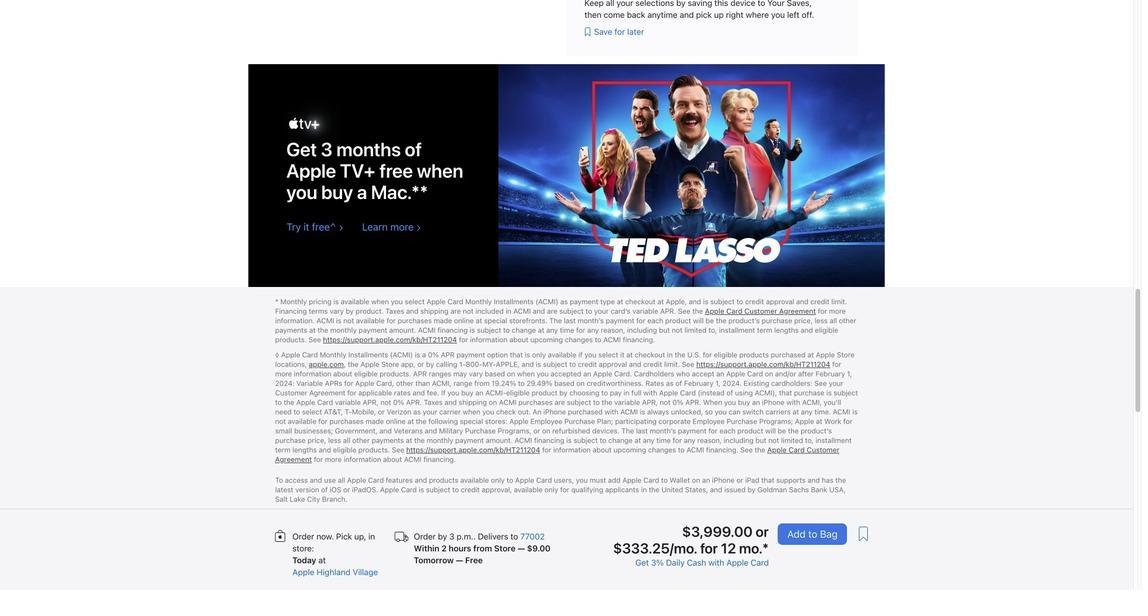 Task type: vqa. For each thing, say whether or not it's contained in the screenshot.
boxtruck icon on the left of page
yes



Task type: locate. For each thing, give the bounding box(es) containing it.
add to saved items image
[[853, 524, 874, 545]]

main content
[[0, 0, 1133, 591]]

bookmark image
[[582, 26, 594, 38]]

ted lasso on apple tv+ starring jason sudeikis, smiling, pumping fists, brendan hunt, arms stretched wide in triumph, brett goldstein shouting powerfully in celebration, juno temple snapping a photo with her iphone, hannah waddingham staring contemplatively into the distance, all centred in the red outline of a club crest, football stadium shrouded in blue and black image
[[248, 64, 885, 288]]

applestorepickup image
[[273, 530, 288, 545]]



Task type: describe. For each thing, give the bounding box(es) containing it.
footnotes list
[[275, 297, 858, 591]]

boxtruck image
[[394, 530, 409, 545]]



